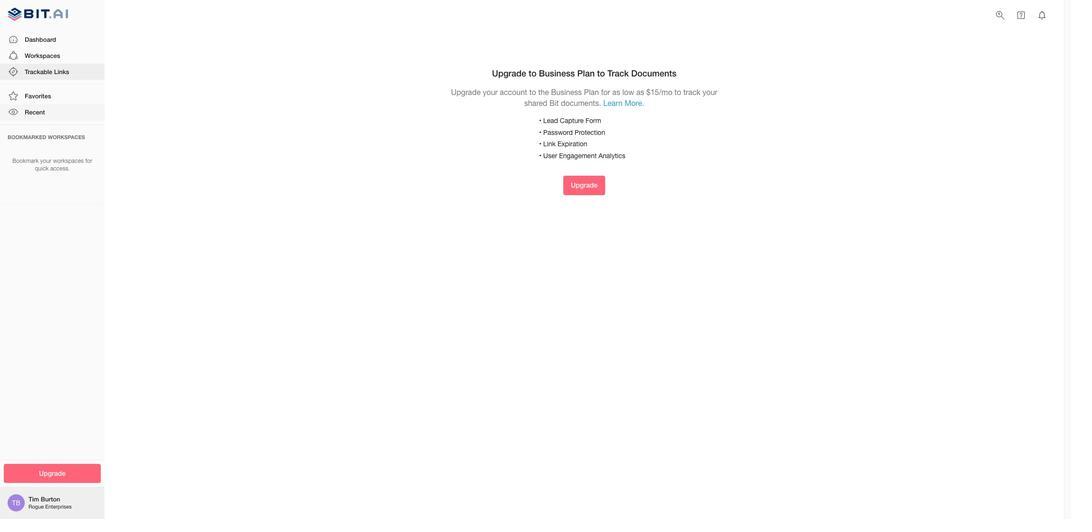 Task type: locate. For each thing, give the bounding box(es) containing it.
0 horizontal spatial for
[[85, 158, 92, 164]]

tim
[[29, 496, 39, 504]]

your up quick
[[40, 158, 51, 164]]

your left the account
[[483, 88, 498, 96]]

your
[[483, 88, 498, 96], [703, 88, 718, 96], [40, 158, 51, 164]]

1 horizontal spatial as
[[637, 88, 645, 96]]

upgrade to business plan to track documents
[[492, 68, 677, 78]]

• left lead
[[539, 117, 542, 125]]

1 horizontal spatial upgrade button
[[564, 176, 606, 195]]

for up learn
[[601, 88, 611, 96]]

as right low
[[637, 88, 645, 96]]

plan up documents.
[[584, 88, 599, 96]]

0 horizontal spatial your
[[40, 158, 51, 164]]

upgrade button up burton
[[4, 464, 101, 484]]

learn
[[604, 99, 623, 107]]

1 horizontal spatial for
[[601, 88, 611, 96]]

workspaces
[[53, 158, 84, 164]]

analytics
[[599, 152, 626, 160]]

for
[[601, 88, 611, 96], [85, 158, 92, 164]]

1 vertical spatial plan
[[584, 88, 599, 96]]

dashboard button
[[0, 31, 105, 47]]

1 vertical spatial upgrade button
[[4, 464, 101, 484]]

account
[[500, 88, 528, 96]]

business
[[539, 68, 575, 78], [551, 88, 582, 96]]

business up the
[[539, 68, 575, 78]]

plan
[[578, 68, 595, 78], [584, 88, 599, 96]]

engagement
[[559, 152, 597, 160]]

your inside the bookmark your workspaces for quick access.
[[40, 158, 51, 164]]

password
[[544, 129, 573, 136]]

• left user
[[539, 152, 542, 160]]

upgrade button down the engagement on the right top of the page
[[564, 176, 606, 195]]

1 vertical spatial business
[[551, 88, 582, 96]]

learn more. link
[[604, 99, 645, 107]]

links
[[54, 68, 69, 76]]

• left password
[[539, 129, 542, 136]]

1 as from the left
[[613, 88, 621, 96]]

lead
[[544, 117, 558, 125]]

protection
[[575, 129, 605, 136]]

0 horizontal spatial as
[[613, 88, 621, 96]]

as up learn
[[613, 88, 621, 96]]

•
[[539, 117, 542, 125], [539, 129, 542, 136], [539, 140, 542, 148], [539, 152, 542, 160]]

1 vertical spatial for
[[85, 158, 92, 164]]

1 horizontal spatial your
[[483, 88, 498, 96]]

track
[[684, 88, 701, 96]]

link
[[544, 140, 556, 148]]

2 as from the left
[[637, 88, 645, 96]]

user
[[544, 152, 558, 160]]

bookmark your workspaces for quick access.
[[12, 158, 92, 172]]

business up bit
[[551, 88, 582, 96]]

expiration
[[558, 140, 588, 148]]

0 vertical spatial for
[[601, 88, 611, 96]]

trackable links
[[25, 68, 69, 76]]

your right track
[[703, 88, 718, 96]]

to
[[529, 68, 537, 78], [597, 68, 605, 78], [530, 88, 536, 96], [675, 88, 682, 96]]

favorites button
[[0, 88, 105, 104]]

• left link
[[539, 140, 542, 148]]

favorites
[[25, 92, 51, 100]]

enterprises
[[45, 505, 72, 511]]

access.
[[50, 166, 70, 172]]

rogue
[[29, 505, 44, 511]]

low
[[623, 88, 635, 96]]

for right workspaces
[[85, 158, 92, 164]]

capture
[[560, 117, 584, 125]]

upgrade
[[492, 68, 527, 78], [451, 88, 481, 96], [571, 181, 598, 189], [39, 470, 66, 478]]

learn more.
[[604, 99, 645, 107]]

as
[[613, 88, 621, 96], [637, 88, 645, 96]]

recent
[[25, 109, 45, 116]]

business inside upgrade your account to the business plan for as low as $15/mo to track your shared bit documents.
[[551, 88, 582, 96]]

upgrade button
[[564, 176, 606, 195], [4, 464, 101, 484]]

bookmark
[[12, 158, 39, 164]]

plan up upgrade your account to the business plan for as low as $15/mo to track your shared bit documents.
[[578, 68, 595, 78]]

shared
[[525, 99, 548, 107]]

bit
[[550, 99, 559, 107]]



Task type: describe. For each thing, give the bounding box(es) containing it.
track
[[608, 68, 629, 78]]

documents
[[632, 68, 677, 78]]

for inside upgrade your account to the business plan for as low as $15/mo to track your shared bit documents.
[[601, 88, 611, 96]]

the
[[539, 88, 549, 96]]

2 • from the top
[[539, 129, 542, 136]]

tb
[[12, 500, 20, 508]]

form
[[586, 117, 601, 125]]

2 horizontal spatial your
[[703, 88, 718, 96]]

quick
[[35, 166, 49, 172]]

tim burton rogue enterprises
[[29, 496, 72, 511]]

$15/mo
[[647, 88, 673, 96]]

more.
[[625, 99, 645, 107]]

upgrade your account to the business plan for as low as $15/mo to track your shared bit documents.
[[451, 88, 718, 107]]

recent button
[[0, 104, 105, 121]]

workspaces button
[[0, 47, 105, 64]]

documents.
[[561, 99, 602, 107]]

bookmarked
[[8, 134, 46, 140]]

workspaces
[[48, 134, 85, 140]]

• lead capture form • password protection • link expiration • user engagement analytics
[[539, 117, 626, 160]]

trackable
[[25, 68, 52, 76]]

for inside the bookmark your workspaces for quick access.
[[85, 158, 92, 164]]

your for upgrade to business plan to track documents
[[483, 88, 498, 96]]

trackable links button
[[0, 64, 105, 80]]

workspaces
[[25, 52, 60, 59]]

upgrade inside upgrade your account to the business plan for as low as $15/mo to track your shared bit documents.
[[451, 88, 481, 96]]

0 horizontal spatial upgrade button
[[4, 464, 101, 484]]

bookmarked workspaces
[[8, 134, 85, 140]]

1 • from the top
[[539, 117, 542, 125]]

3 • from the top
[[539, 140, 542, 148]]

4 • from the top
[[539, 152, 542, 160]]

0 vertical spatial business
[[539, 68, 575, 78]]

0 vertical spatial plan
[[578, 68, 595, 78]]

0 vertical spatial upgrade button
[[564, 176, 606, 195]]

dashboard
[[25, 35, 56, 43]]

burton
[[41, 496, 60, 504]]

your for bookmarked workspaces
[[40, 158, 51, 164]]

plan inside upgrade your account to the business plan for as low as $15/mo to track your shared bit documents.
[[584, 88, 599, 96]]



Task type: vqa. For each thing, say whether or not it's contained in the screenshot.
Access.
yes



